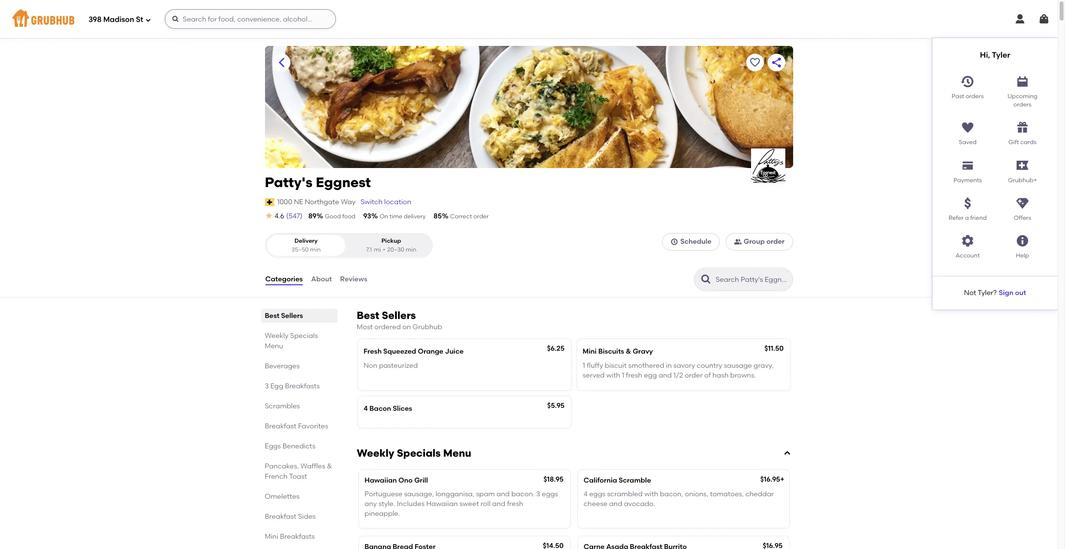 Task type: vqa. For each thing, say whether or not it's contained in the screenshot.
rightmost Pizza
no



Task type: locate. For each thing, give the bounding box(es) containing it.
3 inside 'portuguese sausage, longganisa, spam and bacon. 3 eggs any style. includes hawaiian sweet roll and fresh pineapple.'
[[536, 490, 540, 499]]

weekly specials menu tab
[[265, 331, 333, 352]]

cheddar
[[745, 490, 774, 499]]

4 left "bacon"
[[364, 405, 368, 413]]

best for best sellers
[[265, 312, 279, 320]]

svg image
[[1038, 13, 1050, 25], [145, 17, 151, 23], [961, 75, 975, 88], [961, 121, 975, 135], [961, 197, 975, 210], [1016, 197, 1029, 210]]

scrambles tab
[[265, 402, 333, 412]]

menu up longganisa,
[[443, 447, 471, 459]]

mini inside tab
[[265, 533, 278, 541]]

hawaiian down longganisa,
[[426, 500, 458, 509]]

eggs inside 'portuguese sausage, longganisa, spam and bacon. 3 eggs any style. includes hawaiian sweet roll and fresh pineapple.'
[[542, 490, 558, 499]]

ne
[[294, 198, 303, 206]]

california
[[584, 477, 617, 485]]

specials inside "tab"
[[290, 332, 318, 340]]

gift cards link
[[995, 117, 1050, 147]]

delivery
[[294, 238, 318, 245]]

weekly up "hawaiian ono grill"
[[357, 447, 394, 459]]

1 vertical spatial hawaiian
[[426, 500, 458, 509]]

tyler for hi,
[[992, 50, 1010, 60]]

0 vertical spatial &
[[626, 348, 631, 356]]

(547)
[[286, 212, 302, 221]]

out
[[1015, 289, 1026, 297]]

0 vertical spatial hawaiian
[[365, 477, 397, 485]]

orders
[[966, 93, 984, 100], [1014, 101, 1032, 108]]

style.
[[378, 500, 395, 509]]

svg image
[[1014, 13, 1026, 25], [172, 15, 179, 23], [1016, 75, 1029, 88], [1016, 121, 1029, 135], [961, 159, 975, 172], [265, 212, 273, 220], [961, 234, 975, 248], [1016, 234, 1029, 248], [671, 238, 678, 246], [783, 450, 791, 457]]

1 horizontal spatial weekly specials menu
[[357, 447, 471, 459]]

2 breakfast from the top
[[265, 513, 296, 521]]

tyler
[[992, 50, 1010, 60], [978, 289, 993, 297]]

northgate
[[305, 198, 339, 206]]

help
[[1016, 253, 1029, 259]]

order down savory
[[685, 372, 703, 380]]

0 vertical spatial order
[[473, 213, 489, 220]]

delivery 35–50 min
[[291, 238, 321, 253]]

1 vertical spatial 4
[[584, 490, 588, 499]]

switch location
[[360, 198, 411, 206]]

0 vertical spatial breakfasts
[[285, 382, 320, 391]]

0 horizontal spatial specials
[[290, 332, 318, 340]]

food
[[342, 213, 355, 220]]

0 vertical spatial specials
[[290, 332, 318, 340]]

min
[[310, 246, 321, 253], [406, 246, 416, 253]]

svg image for 4.6
[[265, 212, 273, 220]]

0 horizontal spatial 4
[[364, 405, 368, 413]]

4 up 'cheese'
[[584, 490, 588, 499]]

0 horizontal spatial with
[[606, 372, 620, 380]]

0 horizontal spatial weekly
[[265, 332, 289, 340]]

0 horizontal spatial eggs
[[542, 490, 558, 499]]

1 vertical spatial weekly specials menu
[[357, 447, 471, 459]]

1 vertical spatial 3
[[536, 490, 540, 499]]

any
[[365, 500, 377, 509]]

0 horizontal spatial 1
[[583, 362, 585, 370]]

fresh squeezed orange juice
[[364, 348, 464, 356]]

1 horizontal spatial best
[[357, 310, 379, 322]]

1 horizontal spatial eggs
[[589, 490, 605, 499]]

sellers
[[382, 310, 416, 322], [281, 312, 303, 320]]

2 min from the left
[[406, 246, 416, 253]]

0 vertical spatial with
[[606, 372, 620, 380]]

0 vertical spatial 4
[[364, 405, 368, 413]]

93
[[363, 212, 371, 221]]

breakfast down omelettes
[[265, 513, 296, 521]]

with inside 4 eggs scrambled with bacon, onions, tomatoes, cheddar cheese and avocado.
[[644, 490, 658, 499]]

0 vertical spatial weekly specials menu
[[265, 332, 318, 351]]

breakfasts down the beverages tab
[[285, 382, 320, 391]]

1 vertical spatial with
[[644, 490, 658, 499]]

hawaiian up portuguese
[[365, 477, 397, 485]]

svg image inside past orders link
[[961, 75, 975, 88]]

1 horizontal spatial &
[[626, 348, 631, 356]]

min down delivery at the top left of the page
[[310, 246, 321, 253]]

0 horizontal spatial &
[[327, 463, 332, 471]]

biscuits
[[598, 348, 624, 356]]

portuguese
[[365, 490, 402, 499]]

and down "in"
[[659, 372, 672, 380]]

svg image inside upcoming orders link
[[1016, 75, 1029, 88]]

1 vertical spatial breakfast
[[265, 513, 296, 521]]

eggs up 'cheese'
[[589, 490, 605, 499]]

svg image inside offers link
[[1016, 197, 1029, 210]]

schedule
[[680, 238, 711, 246]]

orders down upcoming
[[1014, 101, 1032, 108]]

hi,
[[980, 50, 990, 60]]

best inside best sellers most ordered on grubhub
[[357, 310, 379, 322]]

eggs down $18.95
[[542, 490, 558, 499]]

time
[[390, 213, 402, 220]]

Search Patty's Eggnest search field
[[715, 275, 790, 285]]

3 inside tab
[[265, 382, 269, 391]]

switch
[[360, 198, 383, 206]]

svg image inside schedule button
[[671, 238, 678, 246]]

squeezed
[[383, 348, 416, 356]]

0 horizontal spatial weekly specials menu
[[265, 332, 318, 351]]

on time delivery
[[380, 213, 426, 220]]

account link
[[940, 231, 995, 261]]

browns.
[[730, 372, 756, 380]]

grubhub
[[413, 323, 442, 332]]

specials
[[290, 332, 318, 340], [397, 447, 441, 459]]

1 horizontal spatial weekly
[[357, 447, 394, 459]]

egg
[[270, 382, 283, 391]]

4 inside 4 eggs scrambled with bacon, onions, tomatoes, cheddar cheese and avocado.
[[584, 490, 588, 499]]

min right 20–30
[[406, 246, 416, 253]]

mini breakfasts
[[265, 533, 315, 541]]

orders right "past"
[[966, 93, 984, 100]]

main navigation navigation
[[0, 0, 1058, 310]]

option group
[[265, 233, 433, 258]]

breakfast favorites tab
[[265, 422, 333, 432]]

breakfasts inside tab
[[285, 382, 320, 391]]

pineapple.
[[365, 510, 400, 519]]

1 horizontal spatial mini
[[583, 348, 597, 356]]

3 egg breakfasts
[[265, 382, 320, 391]]

best up most
[[357, 310, 379, 322]]

avocado.
[[624, 500, 655, 509]]

gift cards
[[1009, 139, 1037, 146]]

1 horizontal spatial specials
[[397, 447, 441, 459]]

sign
[[999, 289, 1013, 297]]

4
[[364, 405, 368, 413], [584, 490, 588, 499]]

3
[[265, 382, 269, 391], [536, 490, 540, 499]]

3 right bacon.
[[536, 490, 540, 499]]

weekly specials menu down best sellers
[[265, 332, 318, 351]]

& for biscuits
[[626, 348, 631, 356]]

mini down breakfast sides
[[265, 533, 278, 541]]

gift
[[1009, 139, 1019, 146]]

3 left egg in the left of the page
[[265, 382, 269, 391]]

1 vertical spatial &
[[327, 463, 332, 471]]

eggs benedicts
[[265, 443, 315, 451]]

orders inside upcoming orders
[[1014, 101, 1032, 108]]

1 vertical spatial orders
[[1014, 101, 1032, 108]]

0 horizontal spatial mini
[[265, 533, 278, 541]]

eggs benedicts tab
[[265, 442, 333, 452]]

schedule button
[[662, 233, 720, 251]]

1 vertical spatial breakfasts
[[280, 533, 315, 541]]

hash
[[713, 372, 729, 380]]

refer a friend button
[[940, 193, 995, 223]]

?
[[993, 289, 997, 297]]

0 horizontal spatial sellers
[[281, 312, 303, 320]]

weekly down best sellers
[[265, 332, 289, 340]]

1 vertical spatial fresh
[[507, 500, 523, 509]]

breakfast down "scrambles"
[[265, 423, 296, 431]]

0 horizontal spatial orders
[[966, 93, 984, 100]]

0 vertical spatial 3
[[265, 382, 269, 391]]

0 horizontal spatial fresh
[[507, 500, 523, 509]]

1
[[583, 362, 585, 370], [622, 372, 624, 380]]

includes
[[397, 500, 425, 509]]

0 vertical spatial weekly
[[265, 332, 289, 340]]

longganisa,
[[436, 490, 474, 499]]

tyler right hi,
[[992, 50, 1010, 60]]

and inside 1 fluffy biscuit smothered in savory country sausage gravy, served with 1 fresh egg and 1/2 order of hash browns.
[[659, 372, 672, 380]]

breakfast for breakfast favorites
[[265, 423, 296, 431]]

2 vertical spatial order
[[685, 372, 703, 380]]

svg image for schedule
[[671, 238, 678, 246]]

svg image for upcoming orders
[[1016, 75, 1029, 88]]

fresh down bacon.
[[507, 500, 523, 509]]

on
[[402, 323, 411, 332]]

1 horizontal spatial 3
[[536, 490, 540, 499]]

sellers inside tab
[[281, 312, 303, 320]]

svg image inside gift cards link
[[1016, 121, 1029, 135]]

1 vertical spatial menu
[[443, 447, 471, 459]]

svg image for offers
[[1016, 197, 1029, 210]]

1 horizontal spatial min
[[406, 246, 416, 253]]

1 horizontal spatial fresh
[[626, 372, 642, 380]]

svg image inside refer a friend button
[[961, 197, 975, 210]]

eggs
[[265, 443, 281, 451]]

1 min from the left
[[310, 246, 321, 253]]

with down biscuit
[[606, 372, 620, 380]]

group
[[744, 238, 765, 246]]

correct order
[[450, 213, 489, 220]]

tyler right not
[[978, 289, 993, 297]]

fresh
[[364, 348, 382, 356]]

1 horizontal spatial 4
[[584, 490, 588, 499]]

best
[[357, 310, 379, 322], [265, 312, 279, 320]]

0 horizontal spatial best
[[265, 312, 279, 320]]

$6.25
[[547, 345, 565, 353]]

& left gravy
[[626, 348, 631, 356]]

search icon image
[[700, 274, 712, 286]]

breakfasts down breakfast sides tab
[[280, 533, 315, 541]]

svg image inside saved link
[[961, 121, 975, 135]]

0 horizontal spatial 3
[[265, 382, 269, 391]]

sellers up weekly specials menu "tab" in the bottom of the page
[[281, 312, 303, 320]]

2 horizontal spatial order
[[767, 238, 785, 246]]

min inside delivery 35–50 min
[[310, 246, 321, 253]]

best inside tab
[[265, 312, 279, 320]]

bacon.
[[511, 490, 535, 499]]

1 horizontal spatial sellers
[[382, 310, 416, 322]]

omelettes tab
[[265, 492, 333, 502]]

upcoming
[[1008, 93, 1038, 100]]

1 horizontal spatial 1
[[622, 372, 624, 380]]

bacon
[[369, 405, 391, 413]]

$16.95 +
[[760, 476, 784, 484]]

weekly inside 'button'
[[357, 447, 394, 459]]

1 horizontal spatial order
[[685, 372, 703, 380]]

2 eggs from the left
[[589, 490, 605, 499]]

and down scrambled
[[609, 500, 622, 509]]

1 vertical spatial mini
[[265, 533, 278, 541]]

1 horizontal spatial with
[[644, 490, 658, 499]]

1 vertical spatial 1
[[622, 372, 624, 380]]

0 horizontal spatial min
[[310, 246, 321, 253]]

mini for mini breakfasts
[[265, 533, 278, 541]]

order right group
[[767, 238, 785, 246]]

& inside "pancakes, waffles & french toast"
[[327, 463, 332, 471]]

weekly specials menu up grill
[[357, 447, 471, 459]]

1 vertical spatial order
[[767, 238, 785, 246]]

sellers inside best sellers most ordered on grubhub
[[382, 310, 416, 322]]

0 vertical spatial fresh
[[626, 372, 642, 380]]

menu up "beverages"
[[265, 342, 283, 351]]

mini up fluffy
[[583, 348, 597, 356]]

1 horizontal spatial hawaiian
[[426, 500, 458, 509]]

sausage
[[724, 362, 752, 370]]

reviews
[[340, 275, 367, 284]]

0 vertical spatial tyler
[[992, 50, 1010, 60]]

0 vertical spatial mini
[[583, 348, 597, 356]]

specials up grill
[[397, 447, 441, 459]]

best up weekly specials menu "tab" in the bottom of the page
[[265, 312, 279, 320]]

weekly
[[265, 332, 289, 340], [357, 447, 394, 459]]

weekly specials menu inside "tab"
[[265, 332, 318, 351]]

1 horizontal spatial orders
[[1014, 101, 1032, 108]]

1 vertical spatial tyler
[[978, 289, 993, 297]]

svg image inside payments link
[[961, 159, 975, 172]]

fresh inside 'portuguese sausage, longganisa, spam and bacon. 3 eggs any style. includes hawaiian sweet roll and fresh pineapple.'
[[507, 500, 523, 509]]

1 horizontal spatial menu
[[443, 447, 471, 459]]

0 vertical spatial breakfast
[[265, 423, 296, 431]]

1 down biscuit
[[622, 372, 624, 380]]

1 vertical spatial specials
[[397, 447, 441, 459]]

1 breakfast from the top
[[265, 423, 296, 431]]

mini breakfasts tab
[[265, 532, 333, 542]]

mini
[[583, 348, 597, 356], [265, 533, 278, 541]]

with up "avocado." at the right
[[644, 490, 658, 499]]

order inside the group order button
[[767, 238, 785, 246]]

share icon image
[[770, 57, 782, 68]]

fresh down smothered
[[626, 372, 642, 380]]

hawaiian inside 'portuguese sausage, longganisa, spam and bacon. 3 eggs any style. includes hawaiian sweet roll and fresh pineapple.'
[[426, 500, 458, 509]]

specials down best sellers tab
[[290, 332, 318, 340]]

madison
[[103, 15, 134, 24]]

best sellers most ordered on grubhub
[[357, 310, 442, 332]]

fresh
[[626, 372, 642, 380], [507, 500, 523, 509]]

0 horizontal spatial order
[[473, 213, 489, 220]]

0 vertical spatial orders
[[966, 93, 984, 100]]

menu inside weekly specials menu
[[265, 342, 283, 351]]

group order
[[744, 238, 785, 246]]

svg image inside help "button"
[[1016, 234, 1029, 248]]

breakfast
[[265, 423, 296, 431], [265, 513, 296, 521]]

sellers up "on"
[[382, 310, 416, 322]]

4 for 4 eggs scrambled with bacon, onions, tomatoes, cheddar cheese and avocado.
[[584, 490, 588, 499]]

1 left fluffy
[[583, 362, 585, 370]]

menu
[[265, 342, 283, 351], [443, 447, 471, 459]]

& right waffles
[[327, 463, 332, 471]]

0 vertical spatial menu
[[265, 342, 283, 351]]

order right correct
[[473, 213, 489, 220]]

and
[[659, 372, 672, 380], [497, 490, 510, 499], [492, 500, 505, 509], [609, 500, 622, 509]]

mi
[[374, 246, 381, 253]]

1 vertical spatial weekly
[[357, 447, 394, 459]]

weekly specials menu inside 'button'
[[357, 447, 471, 459]]

1 eggs from the left
[[542, 490, 558, 499]]

best for best sellers most ordered on grubhub
[[357, 310, 379, 322]]

0 horizontal spatial menu
[[265, 342, 283, 351]]

svg image inside account 'link'
[[961, 234, 975, 248]]

orders for past orders
[[966, 93, 984, 100]]

1/2
[[673, 372, 683, 380]]



Task type: describe. For each thing, give the bounding box(es) containing it.
breakfast sides tab
[[265, 512, 333, 522]]

mini biscuits & gravy
[[583, 348, 653, 356]]

tyler for not
[[978, 289, 993, 297]]

35–50
[[291, 246, 309, 253]]

toast
[[289, 473, 307, 481]]

sellers for best sellers
[[281, 312, 303, 320]]

eggs inside 4 eggs scrambled with bacon, onions, tomatoes, cheddar cheese and avocado.
[[589, 490, 605, 499]]

pickup 7.1 mi • 20–30 min
[[366, 238, 416, 253]]

svg image for past orders
[[961, 75, 975, 88]]

breakfasts inside tab
[[280, 533, 315, 541]]

svg image inside weekly specials menu 'button'
[[783, 450, 791, 457]]

& for waffles
[[327, 463, 332, 471]]

4 eggs scrambled with bacon, onions, tomatoes, cheddar cheese and avocado.
[[584, 490, 774, 509]]

pasteurized
[[379, 362, 418, 370]]

pancakes,
[[265, 463, 299, 471]]

7.1
[[366, 246, 372, 253]]

account
[[956, 253, 980, 259]]

ordered
[[374, 323, 401, 332]]

pickup
[[381, 238, 401, 245]]

fluffy
[[587, 362, 603, 370]]

$5.95
[[547, 402, 565, 410]]

people icon image
[[734, 238, 742, 246]]

slices
[[393, 405, 412, 413]]

svg image for gift cards
[[1016, 121, 1029, 135]]

and right roll
[[492, 500, 505, 509]]

payments link
[[940, 155, 995, 185]]

saved link
[[940, 117, 995, 147]]

sweet
[[460, 500, 479, 509]]

pancakes, waffles & french toast
[[265, 463, 332, 481]]

caret left icon image
[[276, 57, 287, 68]]

egg
[[644, 372, 657, 380]]

breakfast for breakfast sides
[[265, 513, 296, 521]]

country
[[697, 362, 722, 370]]

4 bacon slices
[[364, 405, 412, 413]]

portuguese sausage, longganisa, spam and bacon. 3 eggs any style. includes hawaiian sweet roll and fresh pineapple.
[[365, 490, 558, 519]]

spam
[[476, 490, 495, 499]]

group order button
[[726, 233, 793, 251]]

eggnest
[[316, 174, 371, 191]]

best sellers
[[265, 312, 303, 320]]

upcoming orders
[[1008, 93, 1038, 108]]

good food
[[325, 213, 355, 220]]

grubhub plus flag logo image
[[1017, 161, 1028, 170]]

gravy,
[[754, 362, 774, 370]]

beverages
[[265, 362, 300, 371]]

and right the spam
[[497, 490, 510, 499]]

min inside pickup 7.1 mi • 20–30 min
[[406, 246, 416, 253]]

398
[[89, 15, 102, 24]]

sides
[[298, 513, 316, 521]]

correct
[[450, 213, 472, 220]]

most
[[357, 323, 373, 332]]

3 egg breakfasts tab
[[265, 381, 333, 392]]

subscription pass image
[[265, 198, 275, 206]]

past orders
[[952, 93, 984, 100]]

delivery
[[404, 213, 426, 220]]

1000
[[277, 198, 292, 206]]

scrambled
[[607, 490, 643, 499]]

not
[[964, 289, 976, 297]]

ono
[[398, 477, 413, 485]]

bacon,
[[660, 490, 683, 499]]

onions,
[[685, 490, 708, 499]]

breakfast favorites
[[265, 423, 328, 431]]

biscuit
[[605, 362, 627, 370]]

patty's eggnest logo image
[[751, 149, 785, 183]]

Search for food, convenience, alcohol... search field
[[165, 9, 336, 29]]

smothered
[[628, 362, 664, 370]]

sellers for best sellers most ordered on grubhub
[[382, 310, 416, 322]]

best sellers tab
[[265, 311, 333, 321]]

offers link
[[995, 193, 1050, 223]]

svg image for account
[[961, 234, 975, 248]]

on
[[380, 213, 388, 220]]

categories
[[265, 275, 303, 284]]

st
[[136, 15, 143, 24]]

grubhub+ button
[[995, 155, 1050, 185]]

specials inside 'button'
[[397, 447, 441, 459]]

order for group order
[[767, 238, 785, 246]]

savory
[[673, 362, 695, 370]]

served
[[583, 372, 605, 380]]

svg image for refer a friend
[[961, 197, 975, 210]]

menu inside 'button'
[[443, 447, 471, 459]]

fresh inside 1 fluffy biscuit smothered in savory country sausage gravy, served with 1 fresh egg and 1/2 order of hash browns.
[[626, 372, 642, 380]]

favorites
[[298, 423, 328, 431]]

pancakes, waffles & french toast tab
[[265, 462, 333, 482]]

cheese
[[584, 500, 607, 509]]

and inside 4 eggs scrambled with bacon, onions, tomatoes, cheddar cheese and avocado.
[[609, 500, 622, 509]]

0 horizontal spatial hawaiian
[[365, 477, 397, 485]]

with inside 1 fluffy biscuit smothered in savory country sausage gravy, served with 1 fresh egg and 1/2 order of hash browns.
[[606, 372, 620, 380]]

1 fluffy biscuit smothered in savory country sausage gravy, served with 1 fresh egg and 1/2 order of hash browns.
[[583, 362, 774, 380]]

about
[[311, 275, 332, 284]]

switch location button
[[360, 197, 412, 208]]

svg image for payments
[[961, 159, 975, 172]]

gravy
[[633, 348, 653, 356]]

waffles
[[301, 463, 325, 471]]

option group containing delivery 35–50 min
[[265, 233, 433, 258]]

order for correct order
[[473, 213, 489, 220]]

weekly inside weekly specials menu
[[265, 332, 289, 340]]

hawaiian ono grill
[[365, 477, 428, 485]]

past orders link
[[940, 71, 995, 109]]

tomatoes,
[[710, 490, 744, 499]]

in
[[666, 362, 672, 370]]

svg image for help
[[1016, 234, 1029, 248]]

order inside 1 fluffy biscuit smothered in savory country sausage gravy, served with 1 fresh egg and 1/2 order of hash browns.
[[685, 372, 703, 380]]

85
[[434, 212, 442, 221]]

0 vertical spatial 1
[[583, 362, 585, 370]]

breakfast sides
[[265, 513, 316, 521]]

beverages tab
[[265, 361, 333, 372]]

friend
[[970, 215, 987, 222]]

1000 ne northgate way
[[277, 198, 356, 206]]

patty's eggnest
[[265, 174, 371, 191]]

benedicts
[[283, 443, 315, 451]]

4 for 4 bacon slices
[[364, 405, 368, 413]]

not tyler ? sign out
[[964, 289, 1026, 297]]

roll
[[481, 500, 491, 509]]

offers
[[1014, 215, 1031, 222]]

scramble
[[619, 477, 651, 485]]

past
[[952, 93, 964, 100]]

mini for mini biscuits & gravy
[[583, 348, 597, 356]]

scrambles
[[265, 403, 300, 411]]

+
[[780, 476, 784, 484]]

svg image for saved
[[961, 121, 975, 135]]

save this restaurant image
[[749, 57, 761, 68]]

orders for upcoming orders
[[1014, 101, 1032, 108]]

way
[[341, 198, 356, 206]]

grubhub+
[[1008, 177, 1037, 184]]



